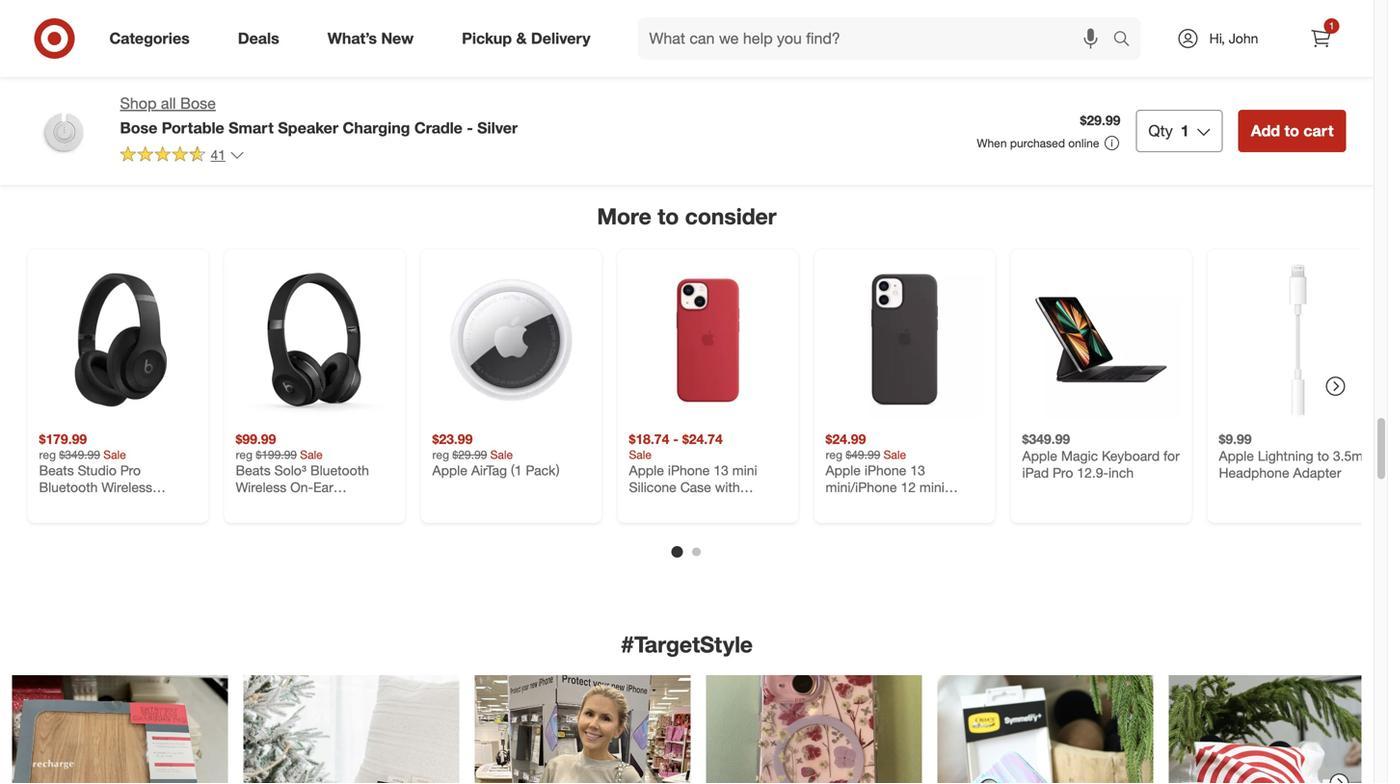 Task type: locate. For each thing, give the bounding box(es) containing it.
headphones down 'solo³'
[[236, 496, 313, 513]]

2 wireless from the left
[[236, 479, 287, 496]]

reg inside $99.99 reg $199.99 sale beats solo³ bluetooth wireless on-ear headphones
[[236, 448, 253, 462]]

keyboard
[[1102, 448, 1160, 465]]

add to cart
[[244, 45, 307, 60], [441, 45, 503, 60], [638, 45, 700, 60], [835, 45, 897, 60], [1031, 45, 1093, 60], [1228, 45, 1290, 60], [1251, 121, 1334, 140]]

wireless
[[102, 479, 152, 496], [236, 479, 287, 496]]

owala freesip 24oz stainless steel water bottle add to cart
[[39, 0, 167, 60]]

apple left lightning at bottom
[[1219, 448, 1254, 465]]

airtag
[[471, 462, 507, 479]]

hi, john
[[1210, 30, 1259, 47]]

$179.99 reg $349.99 sale beats studio pro bluetooth wireless headphones
[[39, 431, 152, 513]]

1 horizontal spatial $349.99
[[1023, 431, 1071, 448]]

1 horizontal spatial bluetooth
[[310, 462, 369, 479]]

0 horizontal spatial wireless
[[102, 479, 152, 496]]

beats down $179.99
[[39, 462, 74, 479]]

$24.74
[[683, 431, 723, 448]]

sale inside $18.74 - $24.74 sale apple iphone 13 mini silicone case with magsafe
[[629, 448, 652, 462]]

pro inside $179.99 reg $349.99 sale beats studio pro bluetooth wireless headphones
[[120, 462, 141, 479]]

2 reg from the left
[[236, 448, 253, 462]]

to inside $9.99 apple lightning to 3.5mm headphone adapter
[[1318, 448, 1330, 465]]

0 horizontal spatial -
[[467, 118, 473, 137]]

apple down $23.99
[[432, 462, 468, 479]]

1 right john
[[1329, 20, 1335, 32]]

1 horizontal spatial bose
[[180, 94, 216, 113]]

image of bose portable smart speaker charging cradle - silver image
[[27, 93, 105, 170]]

0 horizontal spatial 1
[[1181, 121, 1190, 140]]

1 horizontal spatial -
[[673, 431, 679, 448]]

magsafe
[[629, 496, 683, 513]]

add
[[48, 45, 70, 60], [244, 45, 266, 60], [441, 45, 463, 60], [638, 45, 660, 60], [835, 45, 857, 60], [1031, 45, 1053, 60], [1228, 45, 1250, 60], [1251, 121, 1281, 140]]

iphone
[[668, 462, 710, 479]]

reg left studio
[[39, 448, 56, 462]]

1 vertical spatial $29.99
[[453, 448, 487, 462]]

1
[[1329, 20, 1335, 32], [1181, 121, 1190, 140]]

1 vertical spatial -
[[673, 431, 679, 448]]

0 vertical spatial $29.99
[[1081, 112, 1121, 129]]

adapter
[[1294, 465, 1342, 482]]

apple iphone 13 mini silicone case with magsafe image
[[629, 261, 787, 420]]

apple left magic
[[1023, 448, 1058, 465]]

1 vertical spatial bose
[[120, 118, 157, 137]]

41 link
[[120, 145, 245, 168]]

beats down $99.99
[[236, 462, 271, 479]]

$349.99
[[1023, 431, 1071, 448], [59, 448, 100, 462]]

more to consider
[[597, 203, 777, 230]]

silver
[[477, 118, 518, 137]]

$349.99 inside $349.99 apple magic keyboard for ipad pro 12.9‑inch
[[1023, 431, 1071, 448]]

pro
[[120, 462, 141, 479], [1053, 465, 1074, 482]]

#targetstyle
[[621, 632, 753, 659]]

beats inside $99.99 reg $199.99 sale beats solo³ bluetooth wireless on-ear headphones
[[236, 462, 271, 479]]

apple
[[1023, 448, 1058, 465], [1219, 448, 1254, 465], [432, 462, 468, 479], [629, 462, 664, 479]]

3 sale from the left
[[490, 448, 513, 462]]

-
[[467, 118, 473, 137], [673, 431, 679, 448]]

reg inside $179.99 reg $349.99 sale beats studio pro bluetooth wireless headphones
[[39, 448, 56, 462]]

wireless inside $99.99 reg $199.99 sale beats solo³ bluetooth wireless on-ear headphones
[[236, 479, 287, 496]]

apple iphone 13 mini/iphone 12 mini silicone case with magsafe - black image
[[826, 261, 984, 420]]

- left silver
[[467, 118, 473, 137]]

reg left the airtag
[[432, 448, 449, 462]]

1 horizontal spatial wireless
[[236, 479, 287, 496]]

delivery
[[531, 29, 591, 48]]

$29.99 up the online
[[1081, 112, 1121, 129]]

0 horizontal spatial headphones
[[39, 496, 116, 513]]

bose up portable
[[180, 94, 216, 113]]

4 reg from the left
[[826, 448, 843, 462]]

What can we help you find? suggestions appear below search field
[[638, 17, 1118, 60]]

&
[[516, 29, 527, 48]]

1 horizontal spatial headphones
[[236, 496, 313, 513]]

beats solo³ bluetooth wireless on-ear headphones image
[[236, 261, 394, 420]]

what's new link
[[311, 17, 438, 60]]

2 beats from the left
[[236, 462, 271, 479]]

charging
[[343, 118, 410, 137]]

$199.99
[[256, 448, 297, 462]]

1 horizontal spatial $29.99
[[1081, 112, 1121, 129]]

sale for iphone
[[629, 448, 652, 462]]

cart
[[87, 45, 110, 60], [284, 45, 307, 60], [481, 45, 503, 60], [677, 45, 700, 60], [874, 45, 897, 60], [1071, 45, 1093, 60], [1267, 45, 1290, 60], [1304, 121, 1334, 140]]

1 headphones from the left
[[39, 496, 116, 513]]

1 wireless from the left
[[102, 479, 152, 496]]

case
[[681, 479, 712, 496]]

1 link
[[1300, 17, 1343, 60]]

headphones inside $179.99 reg $349.99 sale beats studio pro bluetooth wireless headphones
[[39, 496, 116, 513]]

$29.99 left (1
[[453, 448, 487, 462]]

0 horizontal spatial beats
[[39, 462, 74, 479]]

bluetooth down $179.99
[[39, 479, 98, 496]]

0 vertical spatial -
[[467, 118, 473, 137]]

1 right qty
[[1181, 121, 1190, 140]]

apple inside $9.99 apple lightning to 3.5mm headphone adapter
[[1219, 448, 1254, 465]]

freesip
[[80, 0, 127, 6]]

0 vertical spatial 1
[[1329, 20, 1335, 32]]

reg left $49.99 at the right of the page
[[826, 448, 843, 462]]

24oz
[[131, 0, 160, 6]]

sale for studio
[[103, 448, 126, 462]]

purchased
[[1010, 136, 1065, 150]]

user image by @lisa_allen image
[[475, 676, 691, 784]]

headphone
[[1219, 465, 1290, 482]]

0 horizontal spatial bluetooth
[[39, 479, 98, 496]]

when
[[977, 136, 1007, 150]]

search
[[1105, 31, 1151, 50]]

sale left pack)
[[490, 448, 513, 462]]

1 horizontal spatial 1
[[1329, 20, 1335, 32]]

$23.99 reg $29.99 sale apple airtag (1 pack)
[[432, 431, 560, 479]]

apple inside $23.99 reg $29.99 sale apple airtag (1 pack)
[[432, 462, 468, 479]]

reg for $99.99
[[236, 448, 253, 462]]

what's new
[[328, 29, 414, 48]]

0 horizontal spatial $29.99
[[453, 448, 487, 462]]

$99.99
[[236, 431, 276, 448]]

1 sale from the left
[[103, 448, 126, 462]]

13
[[714, 462, 729, 479]]

bose down shop
[[120, 118, 157, 137]]

1 horizontal spatial user image by @theantoinettefm image
[[1169, 676, 1385, 784]]

sale inside $99.99 reg $199.99 sale beats solo³ bluetooth wireless on-ear headphones
[[300, 448, 323, 462]]

0 horizontal spatial $349.99
[[59, 448, 100, 462]]

categories link
[[93, 17, 214, 60]]

cart inside owala freesip 24oz stainless steel water bottle add to cart
[[87, 45, 110, 60]]

qty 1
[[1149, 121, 1190, 140]]

magic
[[1062, 448, 1098, 465]]

user image by @trendyfavefinds image
[[12, 676, 228, 784]]

apple airtag (1 pack) image
[[432, 261, 591, 420]]

user image by @theantoinettefm image
[[938, 676, 1154, 784], [1169, 676, 1385, 784]]

reg inside $23.99 reg $29.99 sale apple airtag (1 pack)
[[432, 448, 449, 462]]

1 beats from the left
[[39, 462, 74, 479]]

pack)
[[526, 462, 560, 479]]

pro inside $349.99 apple magic keyboard for ipad pro 12.9‑inch
[[1053, 465, 1074, 482]]

beats inside $179.99 reg $349.99 sale beats studio pro bluetooth wireless headphones
[[39, 462, 74, 479]]

5 sale from the left
[[884, 448, 907, 462]]

sale up silicone
[[629, 448, 652, 462]]

to
[[73, 45, 84, 60], [270, 45, 281, 60], [466, 45, 477, 60], [663, 45, 674, 60], [860, 45, 871, 60], [1056, 45, 1068, 60], [1253, 45, 1264, 60], [1285, 121, 1300, 140], [658, 203, 679, 230], [1318, 448, 1330, 465]]

1 reg from the left
[[39, 448, 56, 462]]

reg
[[39, 448, 56, 462], [236, 448, 253, 462], [432, 448, 449, 462], [826, 448, 843, 462]]

- left $24.74
[[673, 431, 679, 448]]

beats
[[39, 462, 74, 479], [236, 462, 271, 479]]

0 horizontal spatial pro
[[120, 462, 141, 479]]

$29.99
[[1081, 112, 1121, 129], [453, 448, 487, 462]]

bose
[[180, 94, 216, 113], [120, 118, 157, 137]]

sale right $49.99 at the right of the page
[[884, 448, 907, 462]]

pro right studio
[[120, 462, 141, 479]]

sale
[[103, 448, 126, 462], [300, 448, 323, 462], [490, 448, 513, 462], [629, 448, 652, 462], [884, 448, 907, 462]]

$24.99 reg $49.99 sale
[[826, 431, 907, 462]]

user image by heather cain image
[[706, 676, 922, 784]]

headphones
[[39, 496, 116, 513], [236, 496, 313, 513]]

bluetooth right 'solo³'
[[310, 462, 369, 479]]

steel
[[97, 6, 128, 23]]

0 horizontal spatial bose
[[120, 118, 157, 137]]

sale up on- at bottom
[[300, 448, 323, 462]]

apple magic keyboard for ipad pro 12.9‑inch image
[[1023, 261, 1181, 420]]

to inside owala freesip 24oz stainless steel water bottle add to cart
[[73, 45, 84, 60]]

1 inside 1 link
[[1329, 20, 1335, 32]]

apple down $18.74
[[629, 462, 664, 479]]

bluetooth inside $99.99 reg $199.99 sale beats solo³ bluetooth wireless on-ear headphones
[[310, 462, 369, 479]]

1 horizontal spatial beats
[[236, 462, 271, 479]]

3 reg from the left
[[432, 448, 449, 462]]

pro right "ipad"
[[1053, 465, 1074, 482]]

2 headphones from the left
[[236, 496, 313, 513]]

on-
[[290, 479, 313, 496]]

bluetooth inside $179.99 reg $349.99 sale beats studio pro bluetooth wireless headphones
[[39, 479, 98, 496]]

sale inside $179.99 reg $349.99 sale beats studio pro bluetooth wireless headphones
[[103, 448, 126, 462]]

cradle
[[415, 118, 463, 137]]

2 sale from the left
[[300, 448, 323, 462]]

4 sale from the left
[[629, 448, 652, 462]]

reg left $199.99
[[236, 448, 253, 462]]

sale inside $23.99 reg $29.99 sale apple airtag (1 pack)
[[490, 448, 513, 462]]

beats for beats solo³ bluetooth wireless on-ear headphones
[[236, 462, 271, 479]]

headphones down studio
[[39, 496, 116, 513]]

0 vertical spatial bose
[[180, 94, 216, 113]]

sale right $179.99
[[103, 448, 126, 462]]

0 horizontal spatial user image by @theantoinettefm image
[[938, 676, 1154, 784]]

$9.99 apple lightning to 3.5mm headphone adapter
[[1219, 431, 1375, 482]]

1 horizontal spatial pro
[[1053, 465, 1074, 482]]

add to cart button
[[39, 37, 118, 68], [236, 37, 315, 68], [432, 37, 512, 68], [629, 37, 709, 68], [826, 37, 905, 68], [1023, 37, 1102, 68], [1219, 37, 1299, 68], [1239, 110, 1347, 152]]



Task type: vqa. For each thing, say whether or not it's contained in the screenshot.


Task type: describe. For each thing, give the bounding box(es) containing it.
new
[[381, 29, 414, 48]]

$24.99
[[826, 431, 866, 448]]

online
[[1069, 136, 1100, 150]]

all
[[161, 94, 176, 113]]

with
[[715, 479, 740, 496]]

sale inside $24.99 reg $49.99 sale
[[884, 448, 907, 462]]

- inside "shop all bose bose portable smart speaker charging cradle - silver"
[[467, 118, 473, 137]]

silicone
[[629, 479, 677, 496]]

pickup & delivery link
[[446, 17, 615, 60]]

pickup & delivery
[[462, 29, 591, 48]]

reg for $23.99
[[432, 448, 449, 462]]

reg for $179.99
[[39, 448, 56, 462]]

$23.99
[[432, 431, 473, 448]]

reg inside $24.99 reg $49.99 sale
[[826, 448, 843, 462]]

- inside $18.74 - $24.74 sale apple iphone 13 mini silicone case with magsafe
[[673, 431, 679, 448]]

3.5mm
[[1333, 448, 1375, 465]]

$349.99 apple magic keyboard for ipad pro 12.9‑inch
[[1023, 431, 1180, 482]]

(1
[[511, 462, 522, 479]]

pro for studio
[[120, 462, 141, 479]]

12.9‑inch
[[1077, 465, 1134, 482]]

user image by @marblelouslypetite image
[[243, 676, 459, 784]]

portable
[[162, 118, 224, 137]]

$18.74
[[629, 431, 670, 448]]

deals link
[[222, 17, 304, 60]]

john
[[1229, 30, 1259, 47]]

sale for solo³
[[300, 448, 323, 462]]

stainless
[[39, 6, 93, 23]]

$99.99 reg $199.99 sale beats solo³ bluetooth wireless on-ear headphones
[[236, 431, 369, 513]]

ear
[[313, 479, 333, 496]]

for
[[1164, 448, 1180, 465]]

add inside owala freesip 24oz stainless steel water bottle add to cart
[[48, 45, 70, 60]]

more
[[597, 203, 652, 230]]

beats for beats studio pro bluetooth wireless headphones
[[39, 462, 74, 479]]

wireless inside $179.99 reg $349.99 sale beats studio pro bluetooth wireless headphones
[[102, 479, 152, 496]]

search button
[[1105, 17, 1151, 64]]

$49.99
[[846, 448, 881, 462]]

owala freesip 24oz stainless steel water bottle link
[[39, 0, 197, 40]]

hi,
[[1210, 30, 1225, 47]]

$29.99 inside $23.99 reg $29.99 sale apple airtag (1 pack)
[[453, 448, 487, 462]]

speaker
[[278, 118, 339, 137]]

1 user image by @theantoinettefm image from the left
[[938, 676, 1154, 784]]

owala
[[39, 0, 77, 6]]

lightning
[[1258, 448, 1314, 465]]

categories
[[109, 29, 190, 48]]

shop all bose bose portable smart speaker charging cradle - silver
[[120, 94, 518, 137]]

apple inside $18.74 - $24.74 sale apple iphone 13 mini silicone case with magsafe
[[629, 462, 664, 479]]

sale for airtag
[[490, 448, 513, 462]]

$18.74 - $24.74 sale apple iphone 13 mini silicone case with magsafe
[[629, 431, 758, 513]]

mini
[[733, 462, 758, 479]]

41
[[211, 146, 226, 163]]

$179.99
[[39, 431, 87, 448]]

shop
[[120, 94, 157, 113]]

apple lightning to 3.5mm headphone adapter image
[[1219, 261, 1377, 420]]

solo³
[[274, 462, 307, 479]]

beats studio pro bluetooth wireless headphones image
[[39, 261, 197, 420]]

consider
[[685, 203, 777, 230]]

deals
[[238, 29, 279, 48]]

water
[[131, 6, 167, 23]]

$349.99 inside $179.99 reg $349.99 sale beats studio pro bluetooth wireless headphones
[[59, 448, 100, 462]]

pro for ipad
[[1053, 465, 1074, 482]]

ipad
[[1023, 465, 1049, 482]]

what's
[[328, 29, 377, 48]]

when purchased online
[[977, 136, 1100, 150]]

bottle
[[39, 23, 75, 40]]

apple inside $349.99 apple magic keyboard for ipad pro 12.9‑inch
[[1023, 448, 1058, 465]]

$9.99
[[1219, 431, 1252, 448]]

studio
[[78, 462, 117, 479]]

qty
[[1149, 121, 1173, 140]]

headphones inside $99.99 reg $199.99 sale beats solo³ bluetooth wireless on-ear headphones
[[236, 496, 313, 513]]

1 vertical spatial 1
[[1181, 121, 1190, 140]]

smart
[[229, 118, 274, 137]]

2 user image by @theantoinettefm image from the left
[[1169, 676, 1385, 784]]

pickup
[[462, 29, 512, 48]]



